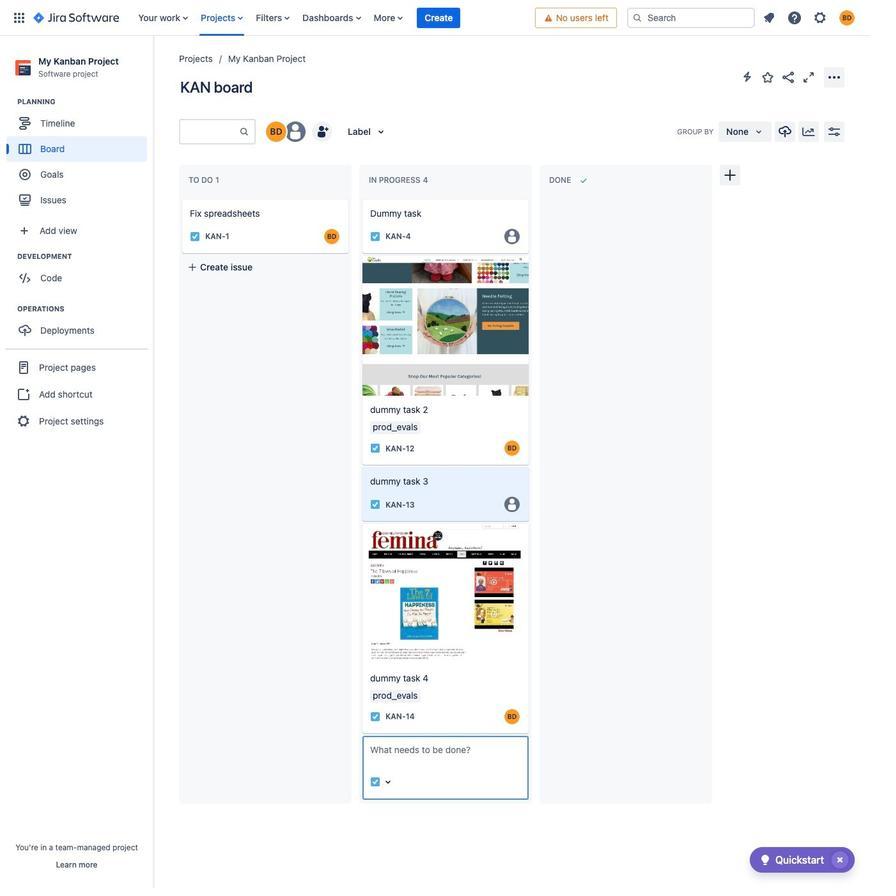 Task type: vqa. For each thing, say whether or not it's contained in the screenshot.
1st Task image from the bottom
yes



Task type: locate. For each thing, give the bounding box(es) containing it.
sidebar element
[[0, 36, 153, 888]]

appswitcher icon image
[[12, 10, 27, 25]]

banner
[[0, 0, 870, 36]]

primary element
[[8, 0, 535, 35]]

list item
[[417, 0, 461, 35]]

1 vertical spatial heading
[[17, 251, 153, 262]]

jira software image
[[33, 10, 119, 25], [33, 10, 119, 25]]

star kan board image
[[760, 69, 776, 85]]

None search field
[[627, 7, 755, 28]]

sidebar navigation image
[[139, 51, 168, 77]]

0 vertical spatial heading
[[17, 97, 153, 107]]

automations menu button icon image
[[740, 69, 755, 84]]

group for planning icon
[[6, 97, 153, 217]]

What needs to be done? - Press the "Enter" key to submit or the "Escape" key to cancel. text field
[[370, 743, 521, 769]]

group
[[6, 97, 153, 217], [6, 251, 153, 295], [6, 304, 153, 347], [5, 349, 148, 439]]

view settings image
[[827, 124, 842, 139]]

0 vertical spatial task image
[[370, 443, 380, 454]]

heading for development icon
[[17, 251, 153, 262]]

help image
[[787, 10, 802, 25]]

2 heading from the top
[[17, 251, 153, 262]]

enter full screen image
[[801, 69, 817, 85]]

dismiss quickstart image
[[830, 850, 850, 870]]

heading
[[17, 97, 153, 107], [17, 251, 153, 262], [17, 304, 153, 314]]

task image
[[190, 231, 200, 242], [370, 231, 380, 242], [370, 711, 380, 722], [370, 777, 380, 787]]

settings image
[[813, 10, 828, 25]]

heading for "operations" image
[[17, 304, 153, 314]]

notifications image
[[762, 10, 777, 25]]

in progress element
[[369, 175, 431, 185]]

1 vertical spatial task image
[[370, 500, 380, 510]]

goal image
[[19, 169, 31, 180]]

list
[[132, 0, 535, 35], [758, 6, 863, 29]]

task image
[[370, 443, 380, 454], [370, 500, 380, 510]]

2 task image from the top
[[370, 500, 380, 510]]

3 heading from the top
[[17, 304, 153, 314]]

create issue image
[[173, 191, 189, 206], [354, 191, 369, 206], [354, 459, 369, 474], [354, 515, 369, 530]]

insights image
[[801, 124, 817, 139]]

1 heading from the top
[[17, 97, 153, 107]]

2 vertical spatial heading
[[17, 304, 153, 314]]

planning image
[[2, 94, 17, 109]]



Task type: describe. For each thing, give the bounding box(es) containing it.
to do element
[[189, 175, 222, 185]]

1 task image from the top
[[370, 443, 380, 454]]

1 horizontal spatial list
[[758, 6, 863, 29]]

import image
[[777, 124, 793, 139]]

Search this board text field
[[180, 120, 239, 143]]

your profile and settings image
[[840, 10, 855, 25]]

Search field
[[627, 7, 755, 28]]

create column image
[[723, 168, 738, 183]]

heading for planning icon
[[17, 97, 153, 107]]

0 horizontal spatial list
[[132, 0, 535, 35]]

group for development icon
[[6, 251, 153, 295]]

group for "operations" image
[[6, 304, 153, 347]]

more actions image
[[827, 69, 842, 85]]

development image
[[2, 249, 17, 264]]

search image
[[632, 12, 643, 23]]

add people image
[[315, 124, 330, 139]]

check image
[[758, 852, 773, 868]]

operations image
[[2, 301, 17, 317]]



